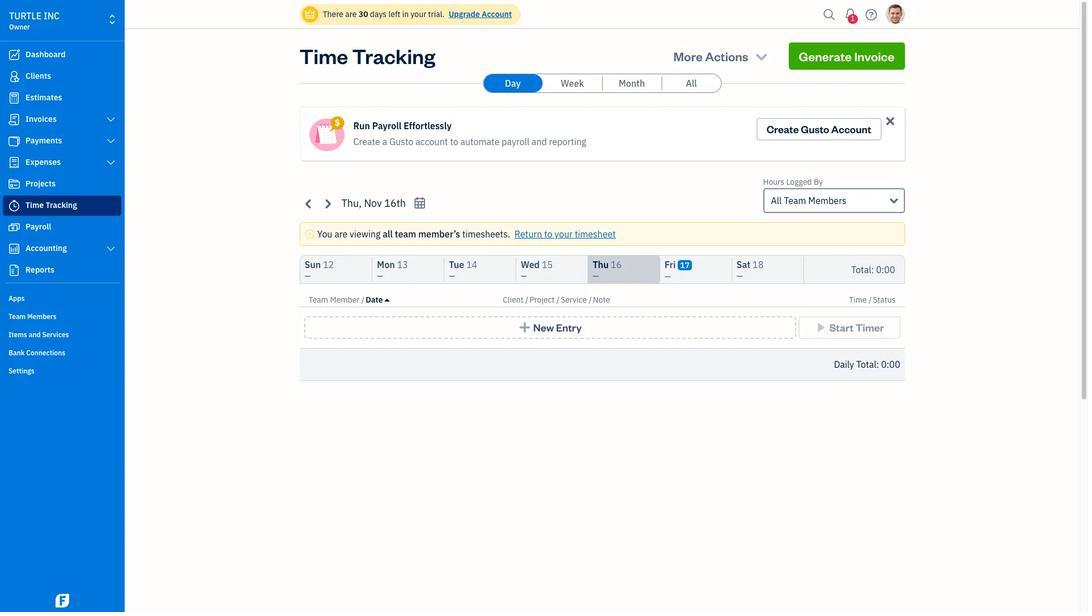 Task type: vqa. For each thing, say whether or not it's contained in the screenshot.
the top Tracking
yes



Task type: describe. For each thing, give the bounding box(es) containing it.
turtle
[[9, 10, 42, 22]]

upgrade
[[449, 9, 480, 19]]

reports link
[[3, 260, 121, 281]]

timesheets.
[[463, 229, 511, 240]]

apps
[[9, 294, 25, 303]]

13
[[397, 259, 408, 271]]

month
[[619, 78, 645, 89]]

chevron large down image for accounting
[[106, 244, 116, 253]]

wed 15 —
[[521, 259, 553, 281]]

payroll link
[[3, 217, 121, 238]]

turtle inc owner
[[9, 10, 60, 31]]

services
[[42, 331, 69, 339]]

tracking inside main element
[[46, 200, 77, 210]]

5 / from the left
[[869, 295, 872, 305]]

bank connections
[[9, 349, 65, 357]]

all for all team members
[[772, 195, 782, 206]]

search image
[[821, 6, 839, 23]]

go to help image
[[863, 6, 881, 23]]

fri 17 —
[[665, 259, 690, 282]]

projects
[[26, 179, 56, 189]]

chevron large down image for payments
[[106, 137, 116, 146]]

invoices
[[26, 114, 57, 124]]

owner
[[9, 23, 30, 31]]

in
[[402, 9, 409, 19]]

members inside main element
[[27, 312, 57, 321]]

return to your timesheet button
[[515, 227, 616, 241]]

logged
[[787, 177, 812, 187]]

0 vertical spatial total
[[852, 264, 872, 275]]

1 vertical spatial total
[[857, 359, 877, 370]]

chevron large down image for invoices
[[106, 115, 116, 124]]

service link
[[561, 295, 589, 305]]

thu, nov 16th
[[342, 197, 406, 210]]

member's
[[419, 229, 460, 240]]

week
[[561, 78, 584, 89]]

gusto inside the run payroll effortlessly create a gusto account to automate payroll and reporting
[[390, 136, 414, 147]]

reporting
[[549, 136, 587, 147]]

connections
[[26, 349, 65, 357]]

client / project / service / note
[[503, 295, 611, 305]]

payments link
[[3, 131, 121, 151]]

actions
[[706, 48, 749, 64]]

chevron large down image for expenses
[[106, 158, 116, 167]]

items
[[9, 331, 27, 339]]

day
[[505, 78, 521, 89]]

sat 18 —
[[737, 259, 764, 281]]

time tracking inside main element
[[26, 200, 77, 210]]

2 / from the left
[[526, 295, 529, 305]]

16th
[[385, 197, 406, 210]]

1 button
[[842, 3, 860, 26]]

reports
[[26, 265, 54, 275]]

timesheet
[[575, 229, 616, 240]]

gusto inside button
[[801, 122, 830, 136]]

2 vertical spatial time
[[850, 295, 867, 305]]

new entry
[[534, 321, 582, 334]]

viewing
[[350, 229, 381, 240]]

money image
[[7, 222, 21, 233]]

settings
[[9, 367, 34, 375]]

items and services
[[9, 331, 69, 339]]

17
[[681, 260, 690, 271]]

daily
[[835, 359, 855, 370]]

all
[[383, 229, 393, 240]]

— for wed
[[521, 271, 527, 281]]

project
[[530, 295, 555, 305]]

projects link
[[3, 174, 121, 195]]

payments
[[26, 136, 62, 146]]

new entry button
[[304, 316, 796, 339]]

generate invoice
[[799, 48, 895, 64]]

18
[[753, 259, 764, 271]]

generate invoice button
[[789, 43, 905, 70]]

you
[[317, 229, 333, 240]]

0 vertical spatial account
[[482, 9, 512, 19]]

run
[[354, 120, 370, 132]]

tue
[[449, 259, 465, 271]]

date
[[366, 295, 383, 305]]

payroll inside "link"
[[26, 222, 51, 232]]

payroll
[[502, 136, 530, 147]]

all link
[[662, 74, 721, 92]]

team members
[[9, 312, 57, 321]]

effortlessly
[[404, 120, 452, 132]]

timer image
[[7, 200, 21, 212]]

thu,
[[342, 197, 362, 210]]

15
[[542, 259, 553, 271]]

daily total : 0:00
[[835, 359, 901, 370]]

1
[[851, 14, 855, 23]]

total : 0:00
[[852, 264, 896, 275]]

team for team member /
[[309, 295, 328, 305]]

trial.
[[428, 9, 445, 19]]

note
[[593, 295, 611, 305]]

14
[[467, 259, 478, 271]]

time link
[[850, 295, 869, 305]]

client image
[[7, 71, 21, 82]]

expense image
[[7, 157, 21, 168]]

— for mon
[[377, 271, 384, 281]]

client
[[503, 295, 524, 305]]

0 vertical spatial 0:00
[[877, 264, 896, 275]]

create gusto account button
[[757, 118, 882, 141]]

project image
[[7, 179, 21, 190]]

caretup image
[[385, 295, 390, 305]]

payroll inside the run payroll effortlessly create a gusto account to automate payroll and reporting
[[372, 120, 402, 132]]

dashboard
[[26, 49, 66, 60]]

plus image
[[519, 322, 532, 333]]

0 vertical spatial time tracking
[[300, 43, 436, 69]]

0 vertical spatial :
[[872, 264, 875, 275]]

sat
[[737, 259, 751, 271]]

new
[[534, 321, 554, 334]]

report image
[[7, 265, 21, 276]]

all for all
[[686, 78, 697, 89]]



Task type: locate. For each thing, give the bounding box(es) containing it.
0:00 right daily
[[882, 359, 901, 370]]

1 vertical spatial chevron large down image
[[106, 158, 116, 167]]

— down thu
[[593, 271, 599, 281]]

start timer image
[[815, 322, 828, 333]]

next day image
[[321, 197, 334, 210]]

nov
[[364, 197, 382, 210]]

/ right 'client'
[[526, 295, 529, 305]]

account right "upgrade"
[[482, 9, 512, 19]]

payroll up a
[[372, 120, 402, 132]]

note link
[[593, 295, 611, 305]]

bank
[[9, 349, 25, 357]]

accounting link
[[3, 239, 121, 259]]

status
[[873, 295, 896, 305]]

clients link
[[3, 66, 121, 87]]

thu 16 —
[[593, 259, 622, 281]]

total right daily
[[857, 359, 877, 370]]

info image
[[305, 227, 315, 241]]

0 horizontal spatial payroll
[[26, 222, 51, 232]]

— inside sat 18 —
[[737, 271, 743, 281]]

chevron large down image up projects link
[[106, 158, 116, 167]]

3 / from the left
[[557, 295, 560, 305]]

— down 'fri'
[[665, 272, 671, 282]]

0 horizontal spatial create
[[354, 136, 380, 147]]

there are 30 days left in your trial. upgrade account
[[323, 9, 512, 19]]

create inside the run payroll effortlessly create a gusto account to automate payroll and reporting
[[354, 136, 380, 147]]

0:00
[[877, 264, 896, 275], [882, 359, 901, 370]]

0 horizontal spatial :
[[872, 264, 875, 275]]

0 horizontal spatial and
[[29, 331, 41, 339]]

tue 14 —
[[449, 259, 478, 281]]

0 horizontal spatial time
[[26, 200, 44, 210]]

— down the wed
[[521, 271, 527, 281]]

upgrade account link
[[447, 9, 512, 19]]

—
[[305, 271, 311, 281], [377, 271, 384, 281], [449, 271, 455, 281], [521, 271, 527, 281], [593, 271, 599, 281], [737, 271, 743, 281], [665, 272, 671, 282]]

0 horizontal spatial account
[[482, 9, 512, 19]]

time tracking down projects link
[[26, 200, 77, 210]]

and right payroll
[[532, 136, 547, 147]]

— inside wed 15 —
[[521, 271, 527, 281]]

1 vertical spatial to
[[545, 229, 553, 240]]

choose a date image
[[414, 197, 427, 210]]

crown image
[[304, 8, 316, 20]]

team for team members
[[9, 312, 26, 321]]

total
[[852, 264, 872, 275], [857, 359, 877, 370]]

1 vertical spatial tracking
[[46, 200, 77, 210]]

chevron large down image inside expenses 'link'
[[106, 158, 116, 167]]

main element
[[0, 0, 153, 612]]

1 vertical spatial time tracking
[[26, 200, 77, 210]]

expenses
[[26, 157, 61, 167]]

/ left service
[[557, 295, 560, 305]]

chevron large down image inside payments link
[[106, 137, 116, 146]]

mon
[[377, 259, 395, 271]]

1 chevron large down image from the top
[[106, 115, 116, 124]]

1 vertical spatial gusto
[[390, 136, 414, 147]]

thu
[[593, 259, 609, 271]]

account
[[416, 136, 448, 147]]

0 horizontal spatial tracking
[[46, 200, 77, 210]]

0 horizontal spatial to
[[450, 136, 459, 147]]

0 horizontal spatial gusto
[[390, 136, 414, 147]]

invoice
[[855, 48, 895, 64]]

wed
[[521, 259, 540, 271]]

: up time / status at the top right of the page
[[872, 264, 875, 275]]

:
[[872, 264, 875, 275], [877, 359, 880, 370]]

to
[[450, 136, 459, 147], [545, 229, 553, 240]]

items and services link
[[3, 326, 121, 343]]

0 vertical spatial chevron large down image
[[106, 115, 116, 124]]

1 vertical spatial :
[[877, 359, 880, 370]]

status link
[[873, 295, 896, 305]]

run payroll effortlessly create a gusto account to automate payroll and reporting
[[354, 120, 587, 147]]

create
[[767, 122, 799, 136], [354, 136, 380, 147]]

1 vertical spatial all
[[772, 195, 782, 206]]

invoice image
[[7, 114, 21, 125]]

— inside tue 14 —
[[449, 271, 455, 281]]

1 horizontal spatial and
[[532, 136, 547, 147]]

members down by
[[809, 195, 847, 206]]

16
[[611, 259, 622, 271]]

team down the apps
[[9, 312, 26, 321]]

/
[[362, 295, 365, 305], [526, 295, 529, 305], [557, 295, 560, 305], [589, 295, 592, 305], [869, 295, 872, 305]]

chart image
[[7, 243, 21, 255]]

time right timer icon
[[26, 200, 44, 210]]

left
[[389, 9, 401, 19]]

tracking down left
[[352, 43, 436, 69]]

create inside button
[[767, 122, 799, 136]]

— down "sun"
[[305, 271, 311, 281]]

automate
[[461, 136, 500, 147]]

1 horizontal spatial team
[[309, 295, 328, 305]]

0 vertical spatial create
[[767, 122, 799, 136]]

freshbooks image
[[53, 594, 71, 608]]

are for there
[[345, 9, 357, 19]]

account left 'close' icon
[[832, 122, 872, 136]]

and
[[532, 136, 547, 147], [29, 331, 41, 339]]

0 vertical spatial and
[[532, 136, 547, 147]]

1 horizontal spatial create
[[767, 122, 799, 136]]

your
[[411, 9, 427, 19], [555, 229, 573, 240]]

1 horizontal spatial your
[[555, 229, 573, 240]]

dashboard link
[[3, 45, 121, 65]]

clients
[[26, 71, 51, 81]]

: right daily
[[877, 359, 880, 370]]

0 horizontal spatial your
[[411, 9, 427, 19]]

service
[[561, 295, 587, 305]]

1 vertical spatial 0:00
[[882, 359, 901, 370]]

inc
[[44, 10, 60, 22]]

all inside dropdown button
[[772, 195, 782, 206]]

invoices link
[[3, 109, 121, 130]]

create up the hours at top right
[[767, 122, 799, 136]]

1 vertical spatial chevron large down image
[[106, 244, 116, 253]]

— for thu
[[593, 271, 599, 281]]

0 vertical spatial payroll
[[372, 120, 402, 132]]

bank connections link
[[3, 344, 121, 361]]

1 horizontal spatial tracking
[[352, 43, 436, 69]]

hours logged by
[[764, 177, 823, 187]]

payroll
[[372, 120, 402, 132], [26, 222, 51, 232]]

0 vertical spatial tracking
[[352, 43, 436, 69]]

1 horizontal spatial time
[[300, 43, 348, 69]]

0 vertical spatial all
[[686, 78, 697, 89]]

1 horizontal spatial to
[[545, 229, 553, 240]]

time tracking down 30
[[300, 43, 436, 69]]

time tracking link
[[3, 196, 121, 216]]

settings link
[[3, 362, 121, 379]]

fri
[[665, 259, 676, 271]]

1 horizontal spatial :
[[877, 359, 880, 370]]

chevron large down image inside 'accounting' link
[[106, 244, 116, 253]]

to right the 'account'
[[450, 136, 459, 147]]

time down there
[[300, 43, 348, 69]]

chevrondown image
[[754, 48, 770, 64]]

— down 'sat'
[[737, 271, 743, 281]]

account
[[482, 9, 512, 19], [832, 122, 872, 136]]

to right the return
[[545, 229, 553, 240]]

tracking down projects link
[[46, 200, 77, 210]]

and inside the run payroll effortlessly create a gusto account to automate payroll and reporting
[[532, 136, 547, 147]]

generate
[[799, 48, 852, 64]]

1 horizontal spatial account
[[832, 122, 872, 136]]

1 horizontal spatial all
[[772, 195, 782, 206]]

0:00 up status link
[[877, 264, 896, 275]]

and inside main element
[[29, 331, 41, 339]]

/ left date
[[362, 295, 365, 305]]

your left timesheet
[[555, 229, 573, 240]]

— inside thu 16 —
[[593, 271, 599, 281]]

month link
[[603, 74, 662, 92]]

all team members button
[[764, 188, 905, 213]]

all down the hours at top right
[[772, 195, 782, 206]]

gusto
[[801, 122, 830, 136], [390, 136, 414, 147]]

are for you
[[335, 229, 348, 240]]

/ left status
[[869, 295, 872, 305]]

are right you
[[335, 229, 348, 240]]

team inside the all team members dropdown button
[[784, 195, 807, 206]]

chevron large down image
[[106, 115, 116, 124], [106, 244, 116, 253]]

member
[[330, 295, 360, 305]]

are
[[345, 9, 357, 19], [335, 229, 348, 240]]

by
[[814, 177, 823, 187]]

1 vertical spatial your
[[555, 229, 573, 240]]

0 vertical spatial members
[[809, 195, 847, 206]]

create gusto account
[[767, 122, 872, 136]]

— for fri
[[665, 272, 671, 282]]

— inside "mon 13 —"
[[377, 271, 384, 281]]

estimate image
[[7, 92, 21, 104]]

project link
[[530, 295, 557, 305]]

chevron large down image
[[106, 137, 116, 146], [106, 158, 116, 167]]

time / status
[[850, 295, 896, 305]]

week link
[[543, 74, 602, 92]]

1 vertical spatial payroll
[[26, 222, 51, 232]]

team member /
[[309, 295, 365, 305]]

more
[[674, 48, 703, 64]]

more actions button
[[664, 43, 780, 70]]

time inside time tracking link
[[26, 200, 44, 210]]

/ left note
[[589, 295, 592, 305]]

— down the mon
[[377, 271, 384, 281]]

days
[[370, 9, 387, 19]]

0 vertical spatial your
[[411, 9, 427, 19]]

— for sat
[[737, 271, 743, 281]]

account inside button
[[832, 122, 872, 136]]

0 vertical spatial chevron large down image
[[106, 137, 116, 146]]

team inside the team members link
[[9, 312, 26, 321]]

members up items and services
[[27, 312, 57, 321]]

0 horizontal spatial all
[[686, 78, 697, 89]]

payroll up accounting
[[26, 222, 51, 232]]

sun
[[305, 259, 321, 271]]

30
[[359, 9, 368, 19]]

1 horizontal spatial time tracking
[[300, 43, 436, 69]]

2 chevron large down image from the top
[[106, 158, 116, 167]]

0 horizontal spatial members
[[27, 312, 57, 321]]

a
[[383, 136, 387, 147]]

2 horizontal spatial team
[[784, 195, 807, 206]]

gusto up by
[[801, 122, 830, 136]]

date link
[[366, 295, 390, 305]]

accounting
[[26, 243, 67, 253]]

dashboard image
[[7, 49, 21, 61]]

time left status
[[850, 295, 867, 305]]

1 vertical spatial team
[[309, 295, 328, 305]]

are left 30
[[345, 9, 357, 19]]

team down the "hours logged by"
[[784, 195, 807, 206]]

1 vertical spatial members
[[27, 312, 57, 321]]

2 chevron large down image from the top
[[106, 244, 116, 253]]

1 horizontal spatial payroll
[[372, 120, 402, 132]]

hours
[[764, 177, 785, 187]]

1 horizontal spatial gusto
[[801, 122, 830, 136]]

your right in
[[411, 9, 427, 19]]

1 horizontal spatial members
[[809, 195, 847, 206]]

— inside fri 17 —
[[665, 272, 671, 282]]

previous day image
[[303, 197, 316, 210]]

2 horizontal spatial time
[[850, 295, 867, 305]]

0 horizontal spatial team
[[9, 312, 26, 321]]

to inside the run payroll effortlessly create a gusto account to automate payroll and reporting
[[450, 136, 459, 147]]

0 vertical spatial team
[[784, 195, 807, 206]]

chevron large down image down payroll "link"
[[106, 244, 116, 253]]

create down the run
[[354, 136, 380, 147]]

team
[[784, 195, 807, 206], [309, 295, 328, 305], [9, 312, 26, 321]]

1 / from the left
[[362, 295, 365, 305]]

— for sun
[[305, 271, 311, 281]]

time
[[300, 43, 348, 69], [26, 200, 44, 210], [850, 295, 867, 305]]

gusto right a
[[390, 136, 414, 147]]

1 vertical spatial and
[[29, 331, 41, 339]]

— for tue
[[449, 271, 455, 281]]

mon 13 —
[[377, 259, 408, 281]]

chevron large down image up payments link
[[106, 115, 116, 124]]

0 vertical spatial gusto
[[801, 122, 830, 136]]

chevron large down image up expenses 'link'
[[106, 137, 116, 146]]

1 vertical spatial create
[[354, 136, 380, 147]]

team
[[395, 229, 416, 240]]

1 chevron large down image from the top
[[106, 137, 116, 146]]

members inside dropdown button
[[809, 195, 847, 206]]

total up time link
[[852, 264, 872, 275]]

1 vertical spatial are
[[335, 229, 348, 240]]

— inside sun 12 —
[[305, 271, 311, 281]]

1 vertical spatial account
[[832, 122, 872, 136]]

all down more
[[686, 78, 697, 89]]

estimates
[[26, 92, 62, 103]]

apps link
[[3, 290, 121, 307]]

0 vertical spatial to
[[450, 136, 459, 147]]

0 vertical spatial are
[[345, 9, 357, 19]]

1 vertical spatial time
[[26, 200, 44, 210]]

0 vertical spatial time
[[300, 43, 348, 69]]

2 vertical spatial team
[[9, 312, 26, 321]]

12
[[323, 259, 334, 271]]

4 / from the left
[[589, 295, 592, 305]]

and right 'items'
[[29, 331, 41, 339]]

team left member
[[309, 295, 328, 305]]

payment image
[[7, 136, 21, 147]]

close image
[[884, 115, 897, 128]]

— down tue
[[449, 271, 455, 281]]

0 horizontal spatial time tracking
[[26, 200, 77, 210]]

return
[[515, 229, 542, 240]]



